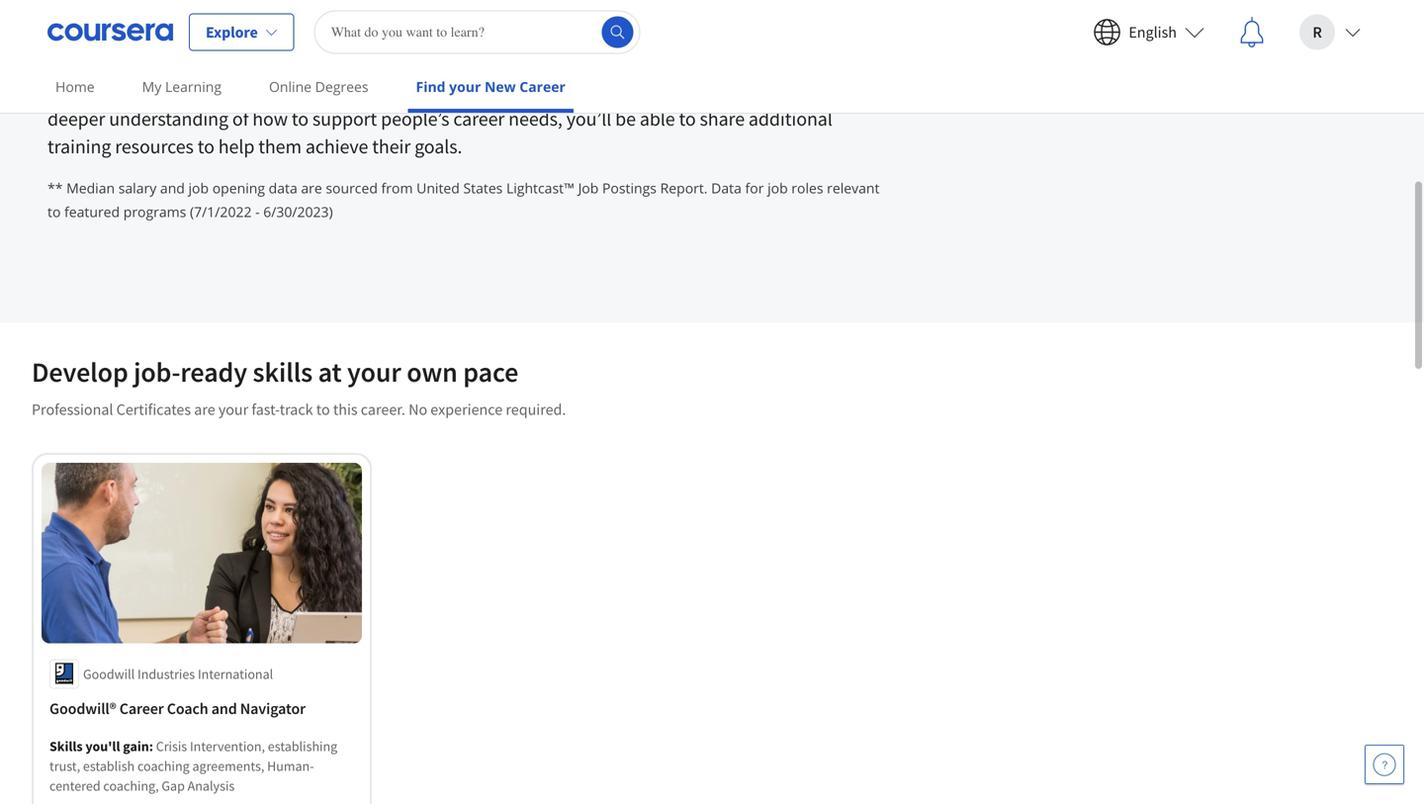 Task type: vqa. For each thing, say whether or not it's contained in the screenshot.
Career to the bottom
yes



Task type: describe. For each thing, give the bounding box(es) containing it.
track
[[280, 400, 313, 419]]

english button
[[1078, 0, 1221, 64]]

united
[[417, 179, 460, 197]]

relevant
[[827, 179, 880, 197]]

agreements,
[[192, 757, 264, 775]]

roles
[[792, 179, 824, 197]]

you'll
[[85, 737, 120, 755]]

goodwill® career coach and navigator
[[49, 699, 306, 718]]

certificates
[[116, 400, 191, 419]]

(7/1/2022
[[190, 202, 252, 221]]

this
[[333, 400, 358, 419]]

postings
[[602, 179, 657, 197]]

required.
[[506, 400, 566, 419]]

1 * from the left
[[47, 179, 55, 197]]

learning
[[165, 77, 222, 96]]

online
[[269, 77, 312, 96]]

featured
[[64, 202, 120, 221]]

professional certificates are your fast-track to this career. no experience required.
[[32, 400, 566, 419]]

and inside * * median salary and job opening data are sourced from united states lightcast™ job postings report. data for job roles relevant to featured programs (7/1/2022 - 6/30/2023)
[[160, 179, 185, 197]]

career inside goodwill® career coach and navigator link
[[119, 699, 164, 718]]

to inside * * median salary and job opening data are sourced from united states lightcast™ job postings report. data for job roles relevant to featured programs (7/1/2022 - 6/30/2023)
[[47, 202, 61, 221]]

fast-
[[252, 400, 280, 419]]

find your new career
[[416, 77, 566, 96]]

1 horizontal spatial your
[[347, 355, 401, 389]]

goodwill® career coach and navigator link
[[49, 697, 354, 720]]

human-
[[267, 757, 314, 775]]

coursera image
[[47, 16, 173, 48]]

analysis
[[188, 777, 235, 795]]

skills you'll gain :
[[49, 737, 156, 755]]

skills
[[49, 737, 83, 755]]

my learning
[[142, 77, 222, 96]]

new
[[485, 77, 516, 96]]

1 vertical spatial are
[[194, 400, 215, 419]]

* * median salary and job opening data are sourced from united states lightcast™ job postings report. data for job roles relevant to featured programs (7/1/2022 - 6/30/2023)
[[47, 179, 880, 221]]

gap
[[162, 777, 185, 795]]

no
[[409, 400, 427, 419]]

sourced
[[326, 179, 378, 197]]

2 horizontal spatial your
[[449, 77, 481, 96]]

are inside * * median salary and job opening data are sourced from united states lightcast™ job postings report. data for job roles relevant to featured programs (7/1/2022 - 6/30/2023)
[[301, 179, 322, 197]]

crisis intervention, establishing trust, establish coaching agreements, human- centered coaching, gap analysis
[[49, 737, 338, 795]]

online degrees
[[269, 77, 369, 96]]

coaching,
[[103, 777, 159, 795]]

data
[[711, 179, 742, 197]]

salary
[[118, 179, 157, 197]]

-
[[255, 202, 260, 221]]

r
[[1313, 22, 1322, 42]]

develop job-ready skills at your own pace
[[32, 355, 519, 389]]

goodwill industries international
[[83, 665, 273, 683]]

median
[[66, 179, 115, 197]]

2 job from the left
[[768, 179, 788, 197]]

at
[[318, 355, 342, 389]]

:
[[149, 737, 153, 755]]

career inside the find your new career link
[[520, 77, 566, 96]]

skills
[[253, 355, 313, 389]]

states
[[463, 179, 503, 197]]

goodwill®
[[49, 699, 116, 718]]

english
[[1129, 22, 1177, 42]]



Task type: locate. For each thing, give the bounding box(es) containing it.
home link
[[47, 64, 103, 109]]

0 horizontal spatial your
[[218, 400, 248, 419]]

explore
[[206, 22, 258, 42]]

goodwill
[[83, 665, 135, 683]]

international
[[198, 665, 273, 683]]

lightcast™
[[507, 179, 575, 197]]

develop
[[32, 355, 128, 389]]

find your new career link
[[408, 64, 574, 113]]

r button
[[1284, 0, 1377, 64]]

report.
[[660, 179, 708, 197]]

6/30/2023)
[[263, 202, 333, 221]]

What do you want to learn? text field
[[314, 10, 641, 54]]

professional
[[32, 400, 113, 419]]

2 vertical spatial your
[[218, 400, 248, 419]]

1 vertical spatial your
[[347, 355, 401, 389]]

degrees
[[315, 77, 369, 96]]

help center image
[[1373, 753, 1397, 777]]

*
[[47, 179, 55, 197], [55, 179, 63, 197]]

ready
[[180, 355, 247, 389]]

0 horizontal spatial job
[[188, 179, 209, 197]]

trust,
[[49, 757, 80, 775]]

1 horizontal spatial job
[[768, 179, 788, 197]]

centered
[[49, 777, 101, 795]]

career right new
[[520, 77, 566, 96]]

establish
[[83, 757, 135, 775]]

job right for
[[768, 179, 788, 197]]

coaching
[[137, 757, 190, 775]]

opening
[[212, 179, 265, 197]]

establishing
[[268, 737, 338, 755]]

job
[[578, 179, 599, 197]]

from
[[381, 179, 413, 197]]

find
[[416, 77, 446, 96]]

explore button
[[189, 13, 295, 51]]

0 horizontal spatial are
[[194, 400, 215, 419]]

coach
[[167, 699, 208, 718]]

my learning link
[[134, 64, 230, 109]]

gain
[[123, 737, 149, 755]]

0 vertical spatial and
[[160, 179, 185, 197]]

1 job from the left
[[188, 179, 209, 197]]

1 vertical spatial career
[[119, 699, 164, 718]]

0 horizontal spatial to
[[47, 202, 61, 221]]

for
[[745, 179, 764, 197]]

0 vertical spatial are
[[301, 179, 322, 197]]

and up 'programs' in the left top of the page
[[160, 179, 185, 197]]

1 vertical spatial to
[[316, 400, 330, 419]]

and down international
[[211, 699, 237, 718]]

to
[[47, 202, 61, 221], [316, 400, 330, 419]]

data
[[269, 179, 298, 197]]

to left this at the left of the page
[[316, 400, 330, 419]]

and
[[160, 179, 185, 197], [211, 699, 237, 718]]

career.
[[361, 400, 406, 419]]

to left featured
[[47, 202, 61, 221]]

your
[[449, 77, 481, 96], [347, 355, 401, 389], [218, 400, 248, 419]]

0 vertical spatial your
[[449, 77, 481, 96]]

1 horizontal spatial career
[[520, 77, 566, 96]]

job-
[[134, 355, 180, 389]]

0 vertical spatial career
[[520, 77, 566, 96]]

1 horizontal spatial and
[[211, 699, 237, 718]]

career up gain
[[119, 699, 164, 718]]

your right find
[[449, 77, 481, 96]]

home
[[55, 77, 95, 96]]

navigator
[[240, 699, 306, 718]]

1 horizontal spatial to
[[316, 400, 330, 419]]

career
[[520, 77, 566, 96], [119, 699, 164, 718]]

pace
[[463, 355, 519, 389]]

0 horizontal spatial and
[[160, 179, 185, 197]]

crisis
[[156, 737, 187, 755]]

None search field
[[314, 10, 641, 54]]

are
[[301, 179, 322, 197], [194, 400, 215, 419]]

experience
[[431, 400, 503, 419]]

are down ready at the top
[[194, 400, 215, 419]]

0 horizontal spatial career
[[119, 699, 164, 718]]

0 vertical spatial to
[[47, 202, 61, 221]]

programs
[[123, 202, 186, 221]]

1 horizontal spatial are
[[301, 179, 322, 197]]

online degrees link
[[261, 64, 376, 109]]

1 vertical spatial and
[[211, 699, 237, 718]]

own
[[407, 355, 458, 389]]

job up (7/1/2022
[[188, 179, 209, 197]]

2 * from the left
[[55, 179, 63, 197]]

intervention,
[[190, 737, 265, 755]]

are up 6/30/2023)
[[301, 179, 322, 197]]

your left the fast-
[[218, 400, 248, 419]]

industries
[[138, 665, 195, 683]]

job
[[188, 179, 209, 197], [768, 179, 788, 197]]

my
[[142, 77, 162, 96]]

your up career.
[[347, 355, 401, 389]]



